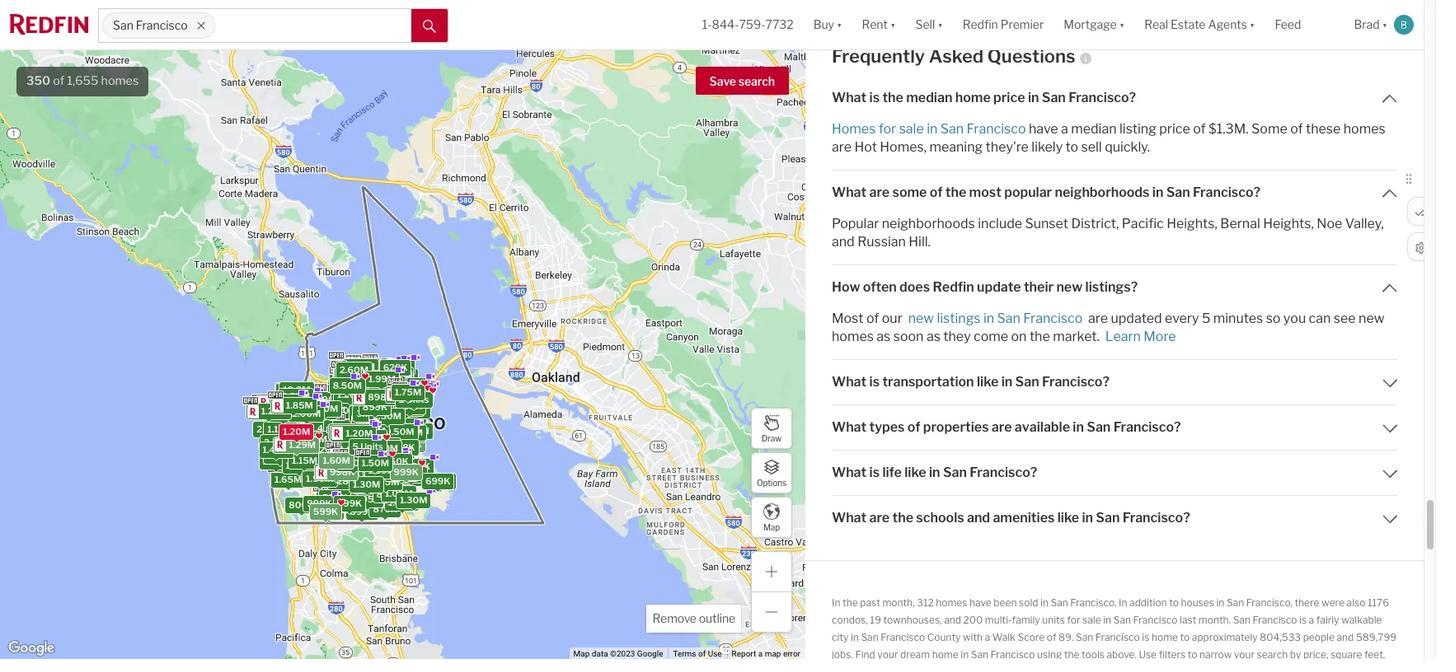 Task type: describe. For each thing, give the bounding box(es) containing it.
1 vertical spatial 550k
[[371, 468, 396, 480]]

brad ▾
[[1355, 18, 1388, 32]]

what are the schools and amenities like in san francisco?
[[832, 510, 1191, 526]]

880k
[[402, 462, 428, 474]]

rent
[[862, 18, 888, 32]]

family
[[1013, 614, 1041, 627]]

new inside are updated every 5 minutes so you can see new homes as soon as they come on the market.
[[1359, 311, 1385, 326]]

2 vertical spatial 898k
[[382, 474, 407, 486]]

0 horizontal spatial 599k
[[313, 506, 338, 518]]

in right amenities
[[1083, 510, 1094, 526]]

people
[[1304, 632, 1335, 644]]

©2023
[[610, 650, 635, 659]]

0 horizontal spatial 2.80m
[[334, 425, 363, 436]]

589,799
[[1357, 632, 1397, 644]]

sell ▾
[[916, 18, 943, 32]]

is for the
[[870, 90, 880, 105]]

2.74m
[[352, 444, 380, 456]]

is inside san francisco is a fairly walkable city in san francisco county with a walk score of 89.
[[1300, 614, 1307, 627]]

1 vertical spatial 1.48m
[[388, 497, 415, 509]]

options button
[[751, 453, 793, 494]]

0 vertical spatial 898k
[[368, 391, 393, 403]]

in up 'come'
[[984, 311, 995, 326]]

1.09m
[[293, 431, 321, 443]]

850k
[[386, 400, 411, 411]]

1
[[374, 386, 379, 397]]

3 left 4
[[361, 375, 367, 386]]

are left available
[[992, 420, 1012, 435]]

0 vertical spatial 3.80m
[[349, 371, 378, 382]]

the up condos, in the bottom right of the page
[[843, 597, 858, 609]]

1 vertical spatial 749k
[[333, 411, 357, 422]]

neighborhoods inside popular neighborhoods include sunset district , pacific heights , bernal heights , noe valley , and russian hill .
[[882, 216, 976, 231]]

in up homes for sale in san francisco have a median listing price of $1.3m
[[1028, 90, 1040, 105]]

popular neighborhoods include sunset district , pacific heights , bernal heights , noe valley , and russian hill .
[[832, 216, 1385, 250]]

see
[[1334, 311, 1357, 326]]

the left most
[[946, 184, 967, 200]]

buy
[[814, 18, 835, 32]]

0 vertical spatial 550k
[[360, 371, 385, 382]]

0 vertical spatial 749k
[[390, 389, 415, 401]]

map
[[765, 650, 782, 659]]

save search button
[[696, 67, 789, 95]]

were also 1176 condos,
[[832, 597, 1390, 627]]

remove
[[653, 612, 697, 626]]

1-844-759-7732
[[703, 18, 794, 32]]

how often does redfin update their new listings?
[[832, 279, 1138, 295]]

user photo image
[[1395, 15, 1415, 35]]

840k
[[369, 446, 395, 458]]

670k
[[355, 391, 379, 402]]

0 vertical spatial 750k
[[370, 363, 395, 374]]

2 horizontal spatial like
[[1058, 510, 1080, 526]]

3.10m
[[356, 432, 383, 443]]

1 vertical spatial 4.30m
[[343, 434, 372, 445]]

1.84m
[[319, 398, 346, 410]]

0 vertical spatial 1.85m
[[286, 400, 313, 412]]

of left $1.3m
[[1194, 121, 1206, 137]]

1 vertical spatial 1.43m
[[310, 423, 338, 434]]

report a map error link
[[732, 650, 801, 659]]

1.93m
[[337, 381, 364, 392]]

0 horizontal spatial 3.20m
[[311, 445, 340, 456]]

0 vertical spatial price
[[994, 90, 1026, 105]]

real estate agents ▾ link
[[1145, 0, 1256, 49]]

1 , from the left
[[1117, 216, 1120, 231]]

rent ▾ button
[[852, 0, 906, 49]]

0 vertical spatial 1.43m
[[336, 381, 363, 393]]

1.15m up 4
[[362, 367, 387, 379]]

0 horizontal spatial 2.40m
[[264, 437, 292, 448]]

1.15m down 840k
[[373, 466, 398, 478]]

785k
[[378, 378, 403, 389]]

1 horizontal spatial 975k
[[380, 401, 404, 412]]

are down life in the right of the page
[[870, 510, 890, 526]]

bernal
[[1221, 216, 1261, 231]]

data
[[592, 650, 608, 659]]

1 horizontal spatial to
[[1170, 597, 1179, 609]]

2.55m
[[281, 390, 310, 402]]

0 vertical spatial 1.05m
[[351, 368, 378, 380]]

2.60m down 2.55m
[[269, 408, 297, 419]]

19 townhouses, and 200 multi-family units for sale in san francisco last month.
[[871, 614, 1234, 627]]

5 units
[[352, 441, 383, 452]]

in right available
[[1073, 420, 1085, 435]]

2.60m up 8.25m
[[339, 364, 368, 375]]

home inside san francisco is home to approximately 804,533 people and 589,799 jobs.
[[1152, 632, 1179, 644]]

5 inside are updated every 5 minutes so you can see new homes as soon as they come on the market.
[[1203, 311, 1211, 326]]

314k
[[364, 407, 388, 418]]

▾ for buy ▾
[[837, 18, 843, 32]]

popular
[[1005, 184, 1053, 200]]

0 horizontal spatial new
[[909, 311, 935, 326]]

in right the sold on the right
[[1041, 597, 1049, 609]]

. inside . some of these homes are hot homes, meaning they're likely to sell quickly.
[[1247, 121, 1249, 137]]

1.15m down 1.29m
[[292, 455, 317, 466]]

925k
[[378, 457, 403, 469]]

last
[[1180, 614, 1197, 627]]

what for what are the schools and amenities like in san francisco?
[[832, 510, 867, 526]]

585k
[[373, 405, 398, 417]]

1.73m
[[323, 485, 349, 496]]

types
[[870, 420, 905, 435]]

719k
[[302, 402, 325, 414]]

2 as from the left
[[927, 329, 941, 344]]

0 vertical spatial 4.30m
[[348, 420, 377, 431]]

1 vertical spatial sale
[[1083, 614, 1102, 627]]

1 vertical spatial 1.85m
[[293, 457, 320, 468]]

1 vertical spatial for
[[1068, 614, 1081, 627]]

in down francisco. in the bottom right of the page
[[1104, 614, 1112, 627]]

in up month.
[[1217, 597, 1225, 609]]

what for what is the median home price in san francisco?
[[832, 90, 867, 105]]

francisco up 804,533
[[1253, 614, 1298, 627]]

1 vertical spatial 879k
[[373, 503, 397, 515]]

0 vertical spatial 2.50m
[[353, 364, 382, 376]]

1 vertical spatial 2.50m
[[373, 410, 401, 422]]

1.80m down 3.10m
[[356, 447, 384, 459]]

804,533
[[1261, 632, 1302, 644]]

of inside san francisco is a fairly walkable city in san francisco county with a walk score of 89.
[[1047, 632, 1057, 644]]

the down frequently
[[883, 90, 904, 105]]

7732
[[766, 18, 794, 32]]

buy ▾ button
[[804, 0, 852, 49]]

3 down 2.25m
[[347, 420, 353, 432]]

sunset
[[1026, 216, 1069, 231]]

google image
[[4, 638, 59, 660]]

0 vertical spatial 1.95m
[[359, 377, 386, 389]]

350 of 1,655 homes
[[26, 73, 139, 88]]

some
[[893, 184, 928, 200]]

options
[[757, 478, 787, 488]]

200
[[964, 614, 983, 627]]

is inside san francisco is home to approximately 804,533 people and 589,799 jobs.
[[1143, 632, 1150, 644]]

are left some
[[870, 184, 890, 200]]

1 vertical spatial 898k
[[390, 442, 415, 453]]

past
[[861, 597, 881, 609]]

0 horizontal spatial median
[[907, 90, 953, 105]]

walkable
[[1342, 614, 1383, 627]]

1 vertical spatial 995k
[[352, 490, 377, 502]]

5 inside map region
[[352, 441, 358, 452]]

a right with
[[985, 632, 991, 644]]

map for map data ©2023 google
[[574, 650, 590, 659]]

approximately
[[1193, 632, 1258, 644]]

2 vertical spatial 550k
[[322, 492, 347, 504]]

learn
[[1106, 329, 1142, 344]]

are inside are updated every 5 minutes so you can see new homes as soon as they come on the market.
[[1089, 311, 1109, 326]]

homes right 312
[[936, 597, 968, 609]]

2.70m
[[338, 369, 366, 381]]

1 vertical spatial 1.33m
[[345, 436, 372, 447]]

homes inside are updated every 5 minutes so you can see new homes as soon as they come on the market.
[[832, 329, 874, 344]]

1 horizontal spatial 629k
[[383, 362, 407, 373]]

more
[[1144, 329, 1177, 344]]

francisco up they're
[[967, 121, 1026, 137]]

4
[[369, 380, 375, 392]]

0 vertical spatial 1.28m
[[360, 420, 387, 432]]

use
[[708, 650, 722, 659]]

1 vertical spatial redfin
[[933, 279, 975, 295]]

0 horizontal spatial for
[[879, 121, 897, 137]]

is for transportation
[[870, 374, 880, 390]]

1176
[[1368, 597, 1390, 609]]

0 vertical spatial 995k
[[368, 378, 393, 390]]

county
[[928, 632, 961, 644]]

5 ▾ from the left
[[1250, 18, 1256, 32]]

1 vertical spatial price
[[1160, 121, 1191, 137]]

pacific
[[1122, 216, 1164, 231]]

2.53m
[[299, 433, 327, 445]]

popular
[[832, 216, 880, 231]]

1 vertical spatial 3.60m
[[309, 450, 338, 461]]

1 vertical spatial 2.30m
[[315, 423, 343, 434]]

in up the pacific at right top
[[1153, 184, 1164, 200]]

francisco left remove san francisco image
[[136, 18, 188, 32]]

0 horizontal spatial 975k
[[350, 401, 374, 413]]

0 horizontal spatial 1.49m
[[292, 456, 319, 467]]

what types of properties are available in san francisco?
[[832, 420, 1182, 435]]

in right life in the right of the page
[[930, 465, 941, 481]]

0 vertical spatial 1.48m
[[383, 361, 411, 373]]

. inside popular neighborhoods include sunset district , pacific heights , bernal heights , noe valley , and russian hill .
[[928, 234, 931, 250]]

of left our
[[867, 311, 880, 326]]

also
[[1347, 597, 1366, 609]]

rent ▾
[[862, 18, 896, 32]]

▾ for brad ▾
[[1383, 18, 1388, 32]]

a left the map
[[759, 650, 763, 659]]

1 horizontal spatial new
[[1057, 279, 1083, 295]]

month.
[[1199, 614, 1232, 627]]

2 vertical spatial 749k
[[357, 424, 381, 436]]

what for what is transportation like in san francisco?
[[832, 374, 867, 390]]

schools
[[917, 510, 965, 526]]

844-
[[712, 18, 739, 32]]

map button
[[751, 497, 793, 539]]

▾ for sell ▾
[[938, 18, 943, 32]]

a up likely
[[1062, 121, 1069, 137]]

2 vertical spatial 1.05m
[[377, 429, 404, 440]]

1 vertical spatial median
[[1072, 121, 1117, 137]]

0 vertical spatial 699k
[[372, 377, 397, 389]]

the left schools
[[893, 510, 914, 526]]

322k
[[358, 384, 382, 396]]

san francisco is a fairly walkable city in san francisco county with a walk score of 89.
[[832, 614, 1383, 644]]

feed
[[1276, 18, 1302, 32]]

2.38m
[[386, 371, 415, 382]]

1.80m down 1.62m
[[401, 425, 429, 436]]

2 horizontal spatial 2.40m
[[356, 447, 385, 459]]

townhouses,
[[884, 614, 942, 627]]

agents
[[1209, 18, 1248, 32]]

0 horizontal spatial 1.99m
[[289, 466, 316, 478]]

these
[[1307, 121, 1341, 137]]

what for what is life like in san francisco?
[[832, 465, 867, 481]]

1 vertical spatial 699k
[[425, 476, 450, 487]]

to inside . some of these homes are hot homes, meaning they're likely to sell quickly.
[[1066, 139, 1079, 155]]

our
[[882, 311, 903, 326]]

have for a
[[1029, 121, 1059, 137]]

1 horizontal spatial neighborhoods
[[1055, 184, 1150, 200]]

in addition to houses in san francisco, there
[[1119, 597, 1322, 609]]

questions
[[988, 45, 1076, 67]]

1 vertical spatial 1.95m
[[350, 430, 377, 442]]



Task type: vqa. For each thing, say whether or not it's contained in the screenshot.
Sort
no



Task type: locate. For each thing, give the bounding box(es) containing it.
1 horizontal spatial 2.80m
[[394, 427, 423, 438]]

1 as from the left
[[877, 329, 891, 344]]

median down frequently asked questions
[[907, 90, 953, 105]]

units
[[368, 375, 391, 386], [377, 380, 399, 392], [404, 382, 427, 394], [407, 389, 429, 400], [406, 394, 429, 405], [401, 401, 424, 413], [393, 412, 416, 424], [355, 420, 378, 432], [360, 441, 383, 452], [365, 449, 388, 460]]

1.85m
[[286, 400, 313, 412], [293, 457, 320, 468]]

francisco up market.
[[1024, 311, 1083, 326]]

1.80m up 4
[[362, 368, 389, 379]]

0 vertical spatial 1.99m
[[368, 373, 396, 385]]

1 horizontal spatial 5
[[1203, 311, 1211, 326]]

is up types
[[870, 374, 880, 390]]

599k down 4.60m at the left of the page
[[344, 451, 369, 462]]

new
[[1057, 279, 1083, 295], [909, 311, 935, 326], [1359, 311, 1385, 326]]

redfin up most of our new listings in san francisco on the right top
[[933, 279, 975, 295]]

sold
[[1020, 597, 1039, 609]]

0 horizontal spatial 699k
[[372, 377, 397, 389]]

865k
[[370, 380, 395, 392]]

0 horizontal spatial 3.60m
[[309, 450, 338, 461]]

545k
[[365, 386, 389, 398]]

homes,
[[880, 139, 927, 155]]

1 horizontal spatial 699k
[[425, 476, 450, 487]]

0 horizontal spatial 629k
[[339, 450, 364, 462]]

2 in from the left
[[1119, 597, 1128, 609]]

so
[[1267, 311, 1281, 326]]

4 ▾ from the left
[[1120, 18, 1125, 32]]

1 horizontal spatial as
[[927, 329, 941, 344]]

3.20m up 1.63m
[[345, 467, 374, 479]]

1 vertical spatial neighborhoods
[[882, 216, 976, 231]]

1.68m
[[346, 374, 373, 385], [332, 449, 359, 461], [262, 456, 290, 467]]

like for life
[[905, 465, 927, 481]]

submit search image
[[423, 20, 436, 33]]

sale up homes,
[[900, 121, 924, 137]]

1 horizontal spatial median
[[1072, 121, 1117, 137]]

0 vertical spatial sale
[[900, 121, 924, 137]]

1 vertical spatial 599k
[[313, 506, 338, 518]]

is left life in the right of the page
[[870, 465, 880, 481]]

4.25m down 2.70m
[[332, 382, 360, 393]]

1.80m down 670k
[[354, 403, 381, 415]]

0 horizontal spatial 2.30m
[[315, 423, 343, 434]]

675k
[[390, 383, 415, 395]]

2 , from the left
[[1215, 216, 1218, 231]]

hot
[[855, 139, 878, 155]]

and right schools
[[968, 510, 991, 526]]

4 , from the left
[[1382, 216, 1385, 231]]

589k
[[371, 390, 396, 402]]

0 vertical spatial have
[[1029, 121, 1059, 137]]

3.25m
[[331, 425, 360, 437]]

hill
[[909, 234, 928, 250]]

0 vertical spatial to
[[1066, 139, 1079, 155]]

2.60m up '759k'
[[318, 393, 347, 405]]

what left life in the right of the page
[[832, 465, 867, 481]]

in up what types of properties are available in san francisco?
[[1002, 374, 1013, 390]]

is down addition
[[1143, 632, 1150, 644]]

in up meaning
[[927, 121, 938, 137]]

2.60m down 2.25m
[[341, 418, 370, 429]]

to left sell
[[1066, 139, 1079, 155]]

and inside san francisco is home to approximately 804,533 people and 589,799 jobs.
[[1338, 632, 1355, 644]]

what left types
[[832, 420, 867, 435]]

1 vertical spatial 1.49m
[[292, 456, 319, 467]]

san inside san francisco is home to approximately 804,533 people and 589,799 jobs.
[[1076, 632, 1094, 644]]

2.50m up 2.90m
[[353, 364, 382, 376]]

what down most
[[832, 374, 867, 390]]

2.80m down 1.62m
[[394, 427, 423, 438]]

noe
[[1318, 216, 1343, 231]]

1 heights from the left
[[1167, 216, 1215, 231]]

homes right 1,655
[[101, 73, 139, 88]]

is for life
[[870, 465, 880, 481]]

1.69m down 2.55m
[[266, 402, 293, 414]]

1.85m down 25.0m
[[286, 400, 313, 412]]

new right their
[[1057, 279, 1083, 295]]

629k down 4.60m at the left of the page
[[339, 450, 364, 462]]

have for been
[[970, 597, 992, 609]]

is up homes
[[870, 90, 880, 105]]

what for what are some of the most popular neighborhoods in san francisco?
[[832, 184, 867, 200]]

1 vertical spatial like
[[905, 465, 927, 481]]

terms of use
[[673, 650, 722, 659]]

1-
[[703, 18, 712, 32]]

1.62m
[[395, 410, 422, 421]]

. left some
[[1247, 121, 1249, 137]]

0 horizontal spatial price
[[994, 90, 1026, 105]]

0 horizontal spatial like
[[905, 465, 927, 481]]

2.50m up 949k
[[373, 410, 401, 422]]

buy ▾
[[814, 18, 843, 32]]

312
[[917, 597, 934, 609]]

0 vertical spatial 795k
[[372, 381, 396, 393]]

remove san francisco image
[[196, 21, 206, 31]]

0 vertical spatial map
[[764, 523, 780, 532]]

as down our
[[877, 329, 891, 344]]

outline
[[699, 612, 736, 626]]

for up '89.'
[[1068, 614, 1081, 627]]

5 what from the top
[[832, 465, 867, 481]]

1 horizontal spatial map
[[764, 523, 780, 532]]

828k
[[331, 476, 355, 487]]

0 vertical spatial home
[[956, 90, 991, 105]]

1 horizontal spatial home
[[1152, 632, 1179, 644]]

median up sell
[[1072, 121, 1117, 137]]

1 vertical spatial 4.25m
[[326, 430, 355, 441]]

1.45m
[[358, 414, 386, 425], [383, 437, 411, 449], [316, 454, 343, 465], [348, 455, 375, 467]]

like right life in the right of the page
[[905, 465, 927, 481]]

1.20m
[[335, 361, 362, 372], [382, 369, 409, 381], [337, 389, 364, 401], [360, 396, 387, 408], [307, 404, 334, 416], [283, 426, 310, 437], [345, 428, 373, 439], [267, 443, 294, 455], [319, 493, 346, 505]]

map down options
[[764, 523, 780, 532]]

francisco inside san francisco is home to approximately 804,533 people and 589,799 jobs.
[[1096, 632, 1141, 644]]

0 horizontal spatial as
[[877, 329, 891, 344]]

915k
[[363, 388, 387, 399]]

francisco.
[[1071, 597, 1117, 609]]

0 horizontal spatial 5
[[352, 441, 358, 452]]

1 what from the top
[[832, 90, 867, 105]]

3 , from the left
[[1312, 216, 1315, 231]]

and
[[832, 234, 855, 250], [968, 510, 991, 526], [945, 614, 962, 627], [1338, 632, 1355, 644]]

in up condos, in the bottom right of the page
[[832, 597, 841, 609]]

1.30m
[[352, 367, 379, 379], [374, 374, 401, 385], [392, 382, 420, 394], [290, 393, 317, 404], [335, 393, 362, 405], [310, 403, 338, 415], [347, 425, 374, 436], [388, 428, 415, 439], [262, 434, 290, 445], [347, 447, 375, 459], [347, 461, 374, 473], [332, 469, 359, 481], [380, 471, 407, 482], [353, 479, 380, 490], [370, 479, 397, 491], [400, 494, 427, 506]]

to inside san francisco is home to approximately 804,533 people and 589,799 jobs.
[[1181, 632, 1190, 644]]

635k
[[399, 469, 423, 480]]

1.80m up '759k'
[[291, 393, 319, 404]]

1.29m
[[289, 439, 316, 451]]

of inside . some of these homes are hot homes, meaning they're likely to sell quickly.
[[1291, 121, 1304, 137]]

1 horizontal spatial 3.20m
[[345, 467, 374, 479]]

francisco down townhouses,
[[881, 632, 926, 644]]

1.75m
[[395, 386, 421, 398], [349, 388, 376, 399], [272, 396, 299, 408], [312, 447, 338, 458], [369, 475, 395, 486], [372, 476, 399, 488]]

▾ for mortgage ▾
[[1120, 18, 1125, 32]]

in for in addition to houses in san francisco, there
[[1119, 597, 1128, 609]]

in inside san francisco is a fairly walkable city in san francisco county with a walk score of 89.
[[851, 632, 859, 644]]

None search field
[[215, 9, 412, 42]]

0 vertical spatial like
[[977, 374, 999, 390]]

3 down 4.60m at the left of the page
[[358, 449, 364, 460]]

0 vertical spatial 3.20m
[[311, 445, 340, 456]]

and down popular
[[832, 234, 855, 250]]

amenities
[[993, 510, 1055, 526]]

▾ right the rent
[[891, 18, 896, 32]]

0 vertical spatial 879k
[[353, 408, 377, 419]]

of right 350 at the left top
[[53, 73, 65, 88]]

1.43m
[[336, 381, 363, 393], [310, 423, 338, 434]]

google
[[637, 650, 664, 659]]

1 vertical spatial 750k
[[384, 456, 409, 467]]

3.60m up 2.90m
[[346, 361, 375, 373]]

1.25m
[[267, 403, 294, 415], [261, 406, 288, 417], [340, 417, 367, 428], [286, 434, 313, 445], [351, 439, 378, 451], [355, 454, 382, 465], [327, 491, 354, 502]]

redfin inside "redfin premier" "button"
[[963, 18, 999, 32]]

neighborhoods up district
[[1055, 184, 1150, 200]]

redfin up asked
[[963, 18, 999, 32]]

1.05m
[[351, 368, 378, 380], [397, 385, 424, 396], [377, 429, 404, 440]]

0 vertical spatial 1.49m
[[369, 370, 397, 381]]

0 vertical spatial 4.25m
[[332, 382, 360, 393]]

1 in from the left
[[832, 597, 841, 609]]

the inside are updated every 5 minutes so you can see new homes as soon as they come on the market.
[[1030, 329, 1051, 344]]

3.60m down 2.53m
[[309, 450, 338, 461]]

1.79m
[[285, 460, 312, 471]]

0 vertical spatial 1.33m
[[358, 419, 385, 430]]

1 vertical spatial 795k
[[352, 404, 376, 416]]

francisco down addition
[[1134, 614, 1178, 627]]

3.20m
[[311, 445, 340, 456], [345, 467, 374, 479]]

1 vertical spatial 3.20m
[[345, 467, 374, 479]]

0 horizontal spatial sale
[[900, 121, 924, 137]]

4.25m up 1.38m
[[326, 430, 355, 441]]

3.20m down 778k
[[311, 445, 340, 456]]

1.43m down 2.70m
[[336, 381, 363, 393]]

1.43m down '759k'
[[310, 423, 338, 434]]

0 vertical spatial 3.60m
[[346, 361, 375, 373]]

1.28m up '1.00m'
[[384, 473, 411, 484]]

soon
[[894, 329, 924, 344]]

map inside map button
[[764, 523, 780, 532]]

heights left noe
[[1264, 216, 1312, 231]]

2 what from the top
[[832, 184, 867, 200]]

1.59m
[[368, 465, 395, 476]]

2 heights from the left
[[1264, 216, 1312, 231]]

, left bernal
[[1215, 216, 1218, 231]]

1 vertical spatial to
[[1170, 597, 1179, 609]]

map region
[[0, 0, 891, 660]]

1 vertical spatial 1.05m
[[397, 385, 424, 396]]

2.80m down 1.07m
[[334, 425, 363, 436]]

market.
[[1053, 329, 1100, 344]]

1 horizontal spatial 1.99m
[[368, 373, 396, 385]]

0 vertical spatial 599k
[[344, 451, 369, 462]]

0 horizontal spatial 10.00m
[[278, 384, 312, 396]]

3 what from the top
[[832, 374, 867, 390]]

2.60m
[[339, 364, 368, 375], [318, 393, 347, 405], [269, 408, 297, 419], [341, 418, 370, 429]]

transportation
[[883, 374, 975, 390]]

, left noe
[[1312, 216, 1315, 231]]

5
[[1203, 311, 1211, 326], [352, 441, 358, 452]]

and inside popular neighborhoods include sunset district , pacific heights , bernal heights , noe valley , and russian hill .
[[832, 234, 855, 250]]

0 horizontal spatial home
[[956, 90, 991, 105]]

in
[[832, 597, 841, 609], [1119, 597, 1128, 609]]

map left data
[[574, 650, 590, 659]]

there
[[1295, 597, 1320, 609]]

1 horizontal spatial 3.60m
[[346, 361, 375, 373]]

6 ▾ from the left
[[1383, 18, 1388, 32]]

879k down 848k
[[373, 503, 397, 515]]

1.90m
[[382, 363, 409, 375], [352, 376, 380, 388], [400, 389, 428, 400], [315, 394, 343, 405], [364, 416, 392, 427], [362, 438, 390, 449], [371, 442, 398, 454], [320, 466, 347, 478], [306, 473, 333, 484]]

. right russian on the right of the page
[[928, 234, 931, 250]]

new up soon on the right of the page
[[909, 311, 935, 326]]

of left the use
[[699, 650, 706, 659]]

of right types
[[908, 420, 921, 435]]

1.13m
[[353, 479, 379, 490]]

draw button
[[751, 408, 793, 450]]

listings
[[937, 311, 981, 326]]

save
[[710, 74, 737, 88]]

sale
[[900, 121, 924, 137], [1083, 614, 1102, 627]]

most
[[970, 184, 1002, 200]]

1 vertical spatial 629k
[[339, 450, 364, 462]]

2 ▾ from the left
[[891, 18, 896, 32]]

1 horizontal spatial 2.40m
[[308, 404, 337, 416]]

3.75m
[[356, 408, 384, 419]]

2.98m
[[336, 422, 365, 433]]

russian
[[858, 234, 906, 250]]

1.85m down 1.29m
[[293, 457, 320, 468]]

are inside . some of these homes are hot homes, meaning they're likely to sell quickly.
[[832, 139, 852, 155]]

of right some
[[930, 184, 943, 200]]

0 vertical spatial 629k
[[383, 362, 407, 373]]

3 ▾ from the left
[[938, 18, 943, 32]]

homes down most
[[832, 329, 874, 344]]

district
[[1072, 216, 1117, 231]]

929k
[[400, 461, 424, 473]]

what is the median home price in san francisco?
[[832, 90, 1137, 105]]

8.25m
[[333, 376, 362, 387]]

899k
[[362, 401, 387, 413], [284, 405, 309, 417], [361, 412, 386, 424], [390, 420, 415, 431], [357, 423, 382, 435], [359, 445, 384, 456], [405, 461, 430, 472], [427, 476, 452, 487], [328, 494, 353, 506], [349, 506, 375, 518]]

0 horizontal spatial 3.80m
[[315, 446, 344, 458]]

like down 'come'
[[977, 374, 999, 390]]

848k
[[376, 489, 401, 500]]

1 vertical spatial 1.28m
[[384, 473, 411, 484]]

1.00m
[[385, 488, 413, 500]]

1 vertical spatial 1.69m
[[269, 450, 296, 461]]

2.30m
[[374, 377, 403, 389], [315, 423, 343, 434]]

quickly.
[[1105, 139, 1151, 155]]

725k
[[365, 393, 389, 405]]

1 horizontal spatial 10.00m
[[333, 376, 367, 388]]

are
[[832, 139, 852, 155], [870, 184, 890, 200], [1089, 311, 1109, 326], [992, 420, 1012, 435], [870, 510, 890, 526]]

1 horizontal spatial 2.30m
[[374, 377, 403, 389]]

in right city
[[851, 632, 859, 644]]

francisco down were also 1176 condos,
[[1096, 632, 1141, 644]]

3 down 2.38m
[[396, 382, 402, 394]]

2.80m
[[334, 425, 363, 436], [394, 427, 423, 438]]

6 what from the top
[[832, 510, 867, 526]]

have up likely
[[1029, 121, 1059, 137]]

629k up '785k' on the left of page
[[383, 362, 407, 373]]

4 units
[[369, 380, 399, 392]]

0 horizontal spatial heights
[[1167, 216, 1215, 231]]

2.40m up 778k
[[308, 404, 337, 416]]

▾ right the mortgage
[[1120, 18, 1125, 32]]

terms
[[673, 650, 697, 659]]

1 vertical spatial map
[[574, 650, 590, 659]]

0 horizontal spatial .
[[928, 234, 931, 250]]

to down last
[[1181, 632, 1190, 644]]

▾ right agents
[[1250, 18, 1256, 32]]

what for what types of properties are available in san francisco?
[[832, 420, 867, 435]]

learn more
[[1106, 329, 1177, 344]]

of left '89.'
[[1047, 632, 1057, 644]]

homes inside . some of these homes are hot homes, meaning they're likely to sell quickly.
[[1344, 121, 1386, 137]]

new right see
[[1359, 311, 1385, 326]]

like for transportation
[[977, 374, 999, 390]]

975k
[[380, 401, 404, 412], [350, 401, 374, 413]]

home down asked
[[956, 90, 991, 105]]

1 horizontal spatial 1.49m
[[369, 370, 397, 381]]

1.33m
[[358, 419, 385, 430], [345, 436, 372, 447]]

0 vertical spatial neighborhoods
[[1055, 184, 1150, 200]]

1 vertical spatial home
[[1152, 632, 1179, 644]]

for
[[879, 121, 897, 137], [1068, 614, 1081, 627]]

1 horizontal spatial have
[[1029, 121, 1059, 137]]

1.99m
[[368, 373, 396, 385], [289, 466, 316, 478]]

a left the fairly
[[1310, 614, 1315, 627]]

neighborhoods up hill
[[882, 216, 976, 231]]

1 horizontal spatial heights
[[1264, 216, 1312, 231]]

homes for sale in san francisco have a median listing price of $1.3m
[[832, 121, 1247, 137]]

1 ▾ from the left
[[837, 18, 843, 32]]

1.15m down the 2.39m
[[380, 401, 406, 412]]

in for in the past month, 312 homes have been sold in san francisco.
[[832, 597, 841, 609]]

1 horizontal spatial 599k
[[344, 451, 369, 462]]

like right amenities
[[1058, 510, 1080, 526]]

what up popular
[[832, 184, 867, 200]]

map for map
[[764, 523, 780, 532]]

▾ for rent ▾
[[891, 18, 896, 32]]

redfin premier button
[[953, 0, 1054, 49]]

sale down francisco. in the bottom right of the page
[[1083, 614, 1102, 627]]

. some of these homes are hot homes, meaning they're likely to sell quickly.
[[832, 121, 1386, 155]]

and up county
[[945, 614, 962, 627]]

1 horizontal spatial like
[[977, 374, 999, 390]]

0 vertical spatial 1.69m
[[266, 402, 293, 414]]

units
[[1043, 614, 1066, 627]]

4 what from the top
[[832, 420, 867, 435]]

houses
[[1182, 597, 1215, 609]]

1 horizontal spatial price
[[1160, 121, 1191, 137]]

1 vertical spatial .
[[928, 234, 931, 250]]



